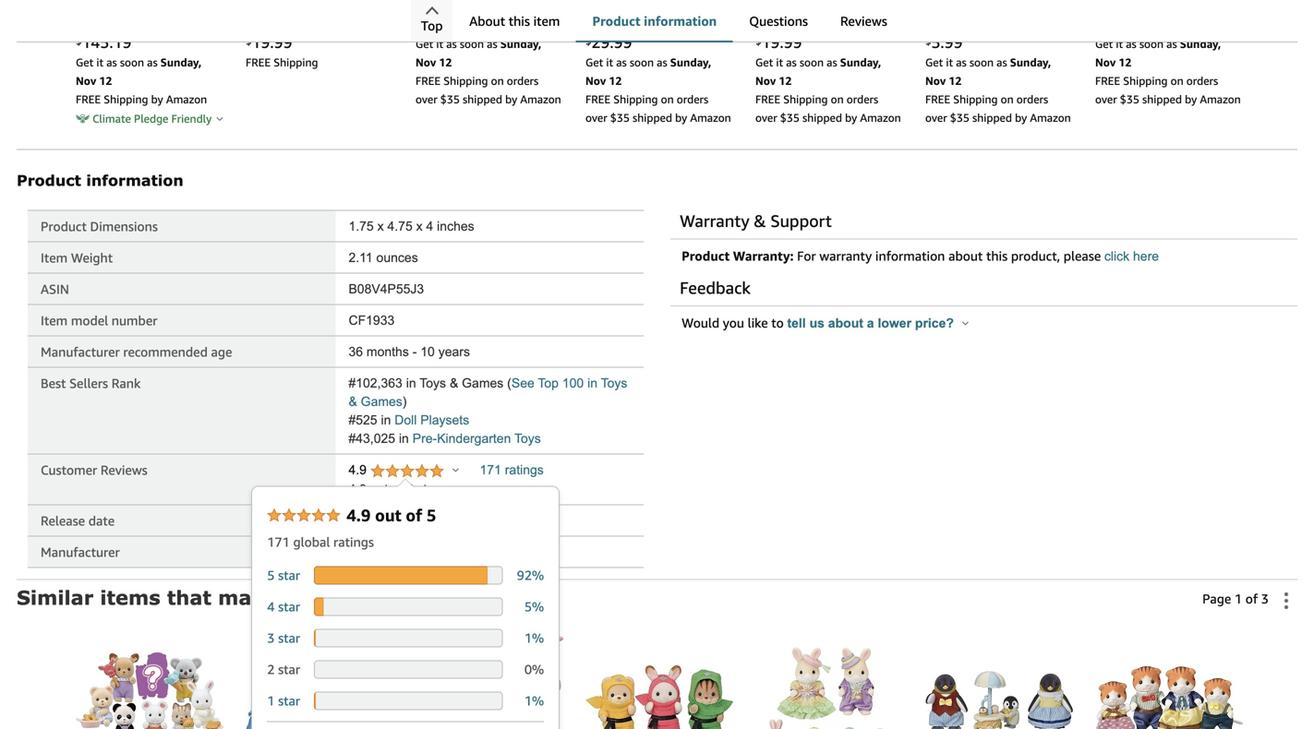 Task type: vqa. For each thing, say whether or not it's contained in the screenshot.


Task type: locate. For each thing, give the bounding box(es) containing it.
free shipping on orders over $35 shipped by amazon
[[416, 74, 561, 106], [1095, 74, 1241, 106], [586, 93, 731, 124], [756, 93, 901, 124], [925, 93, 1071, 124]]

in right 100
[[588, 376, 598, 391]]

best
[[41, 376, 66, 391]]

0 vertical spatial you
[[723, 315, 744, 331]]

2021
[[391, 514, 420, 528]]

it for $ 145 . 19
[[96, 56, 103, 69]]

get
[[416, 37, 433, 50], [1095, 37, 1113, 50], [76, 56, 94, 69], [586, 56, 603, 69], [756, 56, 773, 69], [925, 56, 943, 69]]

19 for free shipping
[[252, 33, 270, 52]]

reviews
[[840, 13, 887, 29], [101, 463, 147, 478]]

of down stars
[[406, 506, 422, 526]]

over for $ 29 . 99
[[586, 111, 607, 124]]

soon for $ 29 . 99
[[630, 56, 654, 69]]

1 horizontal spatial of
[[406, 506, 422, 526]]

1 horizontal spatial toys
[[514, 432, 541, 446]]

it for $ 19 . 99
[[776, 56, 783, 69]]

of right page
[[1246, 592, 1258, 607]]

0 vertical spatial 1%
[[524, 631, 544, 646]]

4 right the may
[[267, 599, 275, 615]]

progress bar up close
[[314, 567, 503, 585]]

5 star link
[[267, 568, 304, 583]]

shipped for $ 19 . 99
[[803, 111, 842, 124]]

1 1% from the top
[[524, 631, 544, 646]]

over
[[416, 93, 437, 106], [1095, 93, 1117, 106], [586, 111, 607, 124], [756, 111, 777, 124], [925, 111, 947, 124]]

5 progress bar from the top
[[314, 692, 503, 711]]

4 left inches
[[426, 219, 433, 234]]

#525 in doll playsets #43,025 in pre-kindergarten toys
[[349, 413, 541, 446]]

shipped for $ 29 . 99
[[633, 111, 672, 124]]

1% down the 5%
[[524, 631, 544, 646]]

in
[[406, 376, 416, 391], [588, 376, 598, 391], [381, 413, 391, 428], [399, 432, 409, 446]]

star inside 1 stars represent 1% of rating element
[[278, 694, 300, 709]]

1 item from the top
[[41, 250, 68, 266]]

$ inside the $ 19 . 99 free shipping
[[246, 35, 252, 47]]

get it as soon as for $ 5 . 99
[[925, 56, 1010, 69]]

free for $ 145 . 19
[[76, 93, 101, 106]]

epoch
[[349, 545, 385, 560]]

get it as soon as for $ 29 . 99
[[586, 56, 670, 69]]

2 star from the top
[[278, 599, 300, 615]]

may 1, 2021
[[349, 514, 420, 528]]

item
[[533, 13, 560, 29]]

soon for $ 145 . 19
[[120, 56, 144, 69]]

1% link down 0%
[[524, 694, 544, 709]]

ounces
[[376, 251, 418, 265]]

shipping for $ 5 . 99
[[953, 93, 998, 106]]

shipped for $ 19 . 94
[[463, 93, 502, 106]]

toys inside #525 in doll playsets #43,025 in pre-kindergarten toys
[[514, 432, 541, 446]]

x
[[377, 219, 384, 234], [416, 219, 423, 234]]

1 99 from the left
[[274, 33, 292, 52]]

amazon for $ 19 . 99
[[860, 111, 901, 124]]

manufacturer up sellers
[[41, 345, 120, 360]]

us
[[810, 316, 825, 331]]

1 vertical spatial you
[[472, 586, 512, 610]]

3 star from the top
[[278, 631, 300, 646]]

4.9 left 1, at the bottom left
[[347, 506, 371, 526]]

star right '2'
[[278, 662, 300, 677]]

3 star link
[[267, 631, 304, 646]]

sunday, nov 12 for $ 19 . 99
[[756, 56, 881, 87]]

star up 2 star
[[278, 631, 300, 646]]

1 vertical spatial top
[[538, 376, 559, 391]]

2 99 from the left
[[614, 33, 632, 52]]

. for $ 5 . 99
[[941, 33, 945, 52]]

shipping for $ 19 . 94
[[444, 74, 488, 87]]

games inside see top 100 in toys & games
[[361, 395, 403, 409]]

0 vertical spatial 171
[[480, 463, 501, 478]]

star
[[278, 568, 300, 583], [278, 599, 300, 615], [278, 631, 300, 646], [278, 662, 300, 677], [278, 694, 300, 709]]

soon for $ 5 . 99
[[970, 56, 994, 69]]

it for $ 19 . 94
[[436, 37, 443, 50]]

this left product,
[[986, 248, 1008, 264]]

19 inside the $ 19 . 99 free shipping
[[252, 33, 270, 52]]

1 vertical spatial this
[[986, 248, 1008, 264]]

list containing 19
[[54, 0, 1261, 127]]

games left the (
[[462, 376, 504, 391]]

$35 for $ 29 . 99
[[610, 111, 630, 124]]

top inside see top 100 in toys & games
[[538, 376, 559, 391]]

1
[[1235, 592, 1242, 607], [267, 694, 275, 709]]

1% down 0%
[[524, 694, 544, 709]]

1 manufacturer from the top
[[41, 345, 120, 360]]

get it as soon as for $ 19 . 99
[[756, 56, 840, 69]]

out up 4.9 out of 5
[[370, 483, 388, 497]]

171 left global
[[267, 535, 290, 550]]

12 for $ 5 . 99
[[949, 74, 962, 87]]

1 vertical spatial of
[[406, 506, 422, 526]]

nov for $ 29 . 99
[[586, 74, 606, 87]]

star for 5
[[278, 568, 300, 583]]

4.9 for 4.9 out of 5 stars
[[349, 483, 367, 497]]

progress bar for 5 star
[[314, 567, 503, 585]]

0 horizontal spatial of
[[392, 483, 403, 497]]

item
[[41, 250, 68, 266], [41, 313, 68, 328]]

2 horizontal spatial information
[[875, 248, 945, 264]]

1 vertical spatial out
[[375, 506, 402, 526]]

x right the 1.75 at top
[[377, 219, 384, 234]]

amazon
[[166, 93, 207, 106], [520, 93, 561, 106], [1200, 93, 1241, 106], [690, 111, 731, 124], [860, 111, 901, 124], [1030, 111, 1071, 124]]

manufacturer for manufacturer
[[41, 545, 120, 560]]

best sellers rank
[[41, 376, 141, 391]]

3 progress bar from the top
[[314, 629, 503, 648]]

on for $ 29 . 99
[[661, 93, 674, 106]]

progress bar down 5 stars represent 92% of rating element
[[314, 598, 503, 617]]

1 vertical spatial information
[[86, 171, 184, 189]]

shipping for $ 145 . 19
[[104, 93, 148, 106]]

0 vertical spatial out
[[370, 483, 388, 497]]

1 list from the top
[[54, 0, 1261, 127]]

4.9 down #43,025
[[349, 463, 370, 478]]

x right 4.75
[[416, 219, 423, 234]]

sunday, for $ 19 . 94
[[500, 37, 541, 50]]

2 progress bar from the top
[[314, 598, 503, 617]]

progress bar down '3 stars represent 1% of rating' element
[[314, 692, 503, 711]]

1 inside 1 stars represent 1% of rating element
[[267, 694, 275, 709]]

0 horizontal spatial about
[[828, 316, 863, 331]]

product information up product dimensions
[[17, 171, 184, 189]]

1 horizontal spatial product information
[[592, 13, 717, 29]]

1 vertical spatial reviews
[[101, 463, 147, 478]]

171
[[480, 463, 501, 478], [267, 535, 290, 550]]

on for $ 19 . 99
[[831, 93, 844, 106]]

from
[[323, 586, 375, 610]]

0 vertical spatial product information
[[592, 13, 717, 29]]

to left tell
[[771, 315, 784, 331]]

1 1% link from the top
[[524, 631, 544, 646]]

warranty:
[[733, 248, 794, 264]]

star down "5 star"
[[278, 599, 300, 615]]

calico critters baby treats series blind bags, surprise set including doll figure and accessory image
[[76, 629, 224, 730]]

2 1% link from the top
[[524, 694, 544, 709]]

0 vertical spatial games
[[462, 376, 504, 391]]

sunday, nov 12 for $ 19 . 94
[[416, 37, 541, 69]]

1 horizontal spatial this
[[986, 248, 1008, 264]]

years
[[438, 345, 470, 359]]

information
[[644, 13, 717, 29], [86, 171, 184, 189], [875, 248, 945, 264]]

0 vertical spatial information
[[644, 13, 717, 29]]

4.9 inside button
[[349, 463, 370, 478]]

you left like
[[723, 315, 744, 331]]

1 horizontal spatial you
[[723, 315, 744, 331]]

1% for 3 star
[[524, 631, 544, 646]]

close
[[381, 586, 437, 610]]

orders for $ 29 . 99
[[677, 93, 709, 106]]

& up #525
[[349, 395, 357, 409]]

rank
[[112, 376, 141, 391]]

2 vertical spatial of
[[1246, 592, 1258, 607]]

1 horizontal spatial popover image
[[453, 468, 459, 472]]

0 horizontal spatial 171
[[267, 535, 290, 550]]

1.75
[[349, 219, 374, 234]]

2 1% from the top
[[524, 694, 544, 709]]

0 horizontal spatial top
[[421, 18, 443, 33]]

by
[[151, 93, 163, 106], [505, 93, 517, 106], [1185, 93, 1197, 106], [675, 111, 687, 124], [845, 111, 857, 124], [1015, 111, 1027, 124]]

soon
[[460, 37, 484, 50], [1140, 37, 1164, 50], [120, 56, 144, 69], [630, 56, 654, 69], [800, 56, 824, 69], [970, 56, 994, 69]]

toys
[[420, 376, 446, 391], [601, 376, 628, 391], [514, 432, 541, 446]]

please
[[1064, 248, 1101, 264]]

about left product,
[[949, 248, 983, 264]]

145
[[82, 33, 109, 52]]

$ inside $ 5 . 99
[[925, 35, 931, 47]]

progress bar up 1 stars represent 1% of rating element
[[314, 661, 503, 679]]

& up warranty:
[[754, 211, 766, 231]]

$35 for $ 5 . 99
[[950, 111, 970, 124]]

reviews right customer
[[101, 463, 147, 478]]

1 vertical spatial 1%
[[524, 694, 544, 709]]

2 horizontal spatial of
[[1246, 592, 1258, 607]]

1 horizontal spatial about
[[949, 248, 983, 264]]

free
[[246, 56, 271, 69], [416, 74, 441, 87], [1095, 74, 1120, 87], [76, 93, 101, 106], [586, 93, 611, 106], [756, 93, 781, 106], [925, 93, 950, 106]]

of down 4.9 button
[[392, 483, 403, 497]]

1 down '2'
[[267, 694, 275, 709]]

0 vertical spatial reviews
[[840, 13, 887, 29]]

out down 4.9 out of 5 stars
[[375, 506, 402, 526]]

shipped for $ 5 . 99
[[973, 111, 1012, 124]]

over for $ 19 . 94
[[416, 93, 437, 106]]

ratings down the pre-kindergarten toys link
[[505, 463, 544, 478]]

1 vertical spatial list
[[54, 629, 1261, 730]]

to
[[771, 315, 784, 331], [444, 586, 466, 610]]

manufacturer
[[41, 345, 120, 360], [41, 545, 120, 560]]

$
[[416, 17, 422, 29], [76, 35, 82, 47], [246, 35, 252, 47], [586, 35, 592, 47], [756, 35, 761, 47], [925, 35, 931, 47]]

product up '$ 29 . 99'
[[592, 13, 641, 29]]

3 inside '3 stars represent 1% of rating' element
[[267, 631, 275, 646]]

get it as soon as
[[416, 37, 500, 50], [1095, 37, 1180, 50], [76, 56, 161, 69], [586, 56, 670, 69], [756, 56, 840, 69], [925, 56, 1010, 69]]

games down #102,363
[[361, 395, 403, 409]]

progress bar down 4 stars represent 5% of rating element
[[314, 629, 503, 648]]

0 horizontal spatial toys
[[420, 376, 446, 391]]

star for 2
[[278, 662, 300, 677]]

0 horizontal spatial 1
[[267, 694, 275, 709]]

4 star from the top
[[278, 662, 300, 677]]

4.9 out of 5 stars image
[[416, 0, 490, 13]]

star inside '3 stars represent 1% of rating' element
[[278, 631, 300, 646]]

item up asin
[[41, 250, 68, 266]]

1 vertical spatial 171
[[267, 535, 290, 550]]

5 star from the top
[[278, 694, 300, 709]]

popover image right price?
[[963, 321, 969, 326]]

0 horizontal spatial to
[[444, 586, 466, 610]]

epoch everlasting play llc
[[349, 545, 509, 560]]

171 down the pre-kindergarten toys link
[[480, 463, 501, 478]]

99 inside the $ 19 . 99 free shipping
[[274, 33, 292, 52]]

0 vertical spatial 1% link
[[524, 631, 544, 646]]

2 item from the top
[[41, 313, 68, 328]]

progress bar inside '3 stars represent 1% of rating' element
[[314, 629, 503, 648]]

1 right page
[[1235, 592, 1242, 607]]

of for 4.9 out of 5 stars
[[392, 483, 403, 497]]

94
[[444, 14, 462, 33]]

on
[[491, 74, 504, 87], [1171, 74, 1184, 87], [661, 93, 674, 106], [831, 93, 844, 106], [1001, 93, 1014, 106]]

get for $ 19 . 94
[[416, 37, 433, 50]]

0 horizontal spatial popover image
[[217, 116, 223, 121]]

0 vertical spatial this
[[509, 13, 530, 29]]

$ inside '$ 29 . 99'
[[586, 35, 592, 47]]

manufacturer down release date
[[41, 545, 120, 560]]

similar items that may ship from close to you
[[17, 586, 512, 610]]

0 vertical spatial to
[[771, 315, 784, 331]]

1 vertical spatial product information
[[17, 171, 184, 189]]

recommended
[[123, 345, 208, 360]]

1 horizontal spatial 3
[[1261, 592, 1269, 607]]

b08v4p55j3
[[349, 282, 424, 296]]

0 vertical spatial 1
[[1235, 592, 1242, 607]]

you left the 5%
[[472, 586, 512, 610]]

2 manufacturer from the top
[[41, 545, 120, 560]]

171 for 171 global ratings
[[267, 535, 290, 550]]

1 vertical spatial 1% link
[[524, 694, 544, 709]]

$ inside "$ 19 . 99"
[[756, 35, 761, 47]]

customer reviews
[[41, 463, 147, 478]]

get for $ 145 . 19
[[76, 56, 94, 69]]

0 horizontal spatial this
[[509, 13, 530, 29]]

4.9 button
[[349, 463, 459, 481]]

progress bar inside 4 stars represent 5% of rating element
[[314, 598, 503, 617]]

to right close
[[444, 586, 466, 610]]

toys up 171 ratings
[[514, 432, 541, 446]]

sunday, for $ 19 . 99
[[840, 56, 881, 69]]

3
[[1261, 592, 1269, 607], [267, 631, 275, 646]]

product information up '$ 29 . 99'
[[592, 13, 717, 29]]

popover image right friendly
[[217, 116, 223, 121]]

cf1933
[[349, 314, 395, 328]]

4 progress bar from the top
[[314, 661, 503, 679]]

1 star from the top
[[278, 568, 300, 583]]

climate pledge friendly image
[[76, 112, 90, 126]]

it for $ 5 . 99
[[946, 56, 953, 69]]

calico critters easter celebration set, limited edition doll playset with 2 figures and accessories image
[[756, 629, 903, 730]]

1 vertical spatial to
[[444, 586, 466, 610]]

4 99 from the left
[[945, 33, 963, 52]]

2 horizontal spatial toys
[[601, 376, 628, 391]]

star for 1
[[278, 694, 300, 709]]

533
[[662, 16, 682, 29]]

0 horizontal spatial you
[[472, 586, 512, 610]]

2 horizontal spatial popover image
[[963, 321, 969, 326]]

soon for $ 19 . 94
[[460, 37, 484, 50]]

popover image down kindergarten
[[453, 468, 459, 472]]

$ inside $ 145 . 19
[[76, 35, 82, 47]]

0 vertical spatial manufacturer
[[41, 345, 120, 360]]

1 horizontal spatial x
[[416, 219, 423, 234]]

this left the item
[[509, 13, 530, 29]]

0 horizontal spatial x
[[377, 219, 384, 234]]

12 for $ 145 . 19
[[99, 74, 112, 87]]

. for $ 29 . 99
[[610, 33, 614, 52]]

2 vertical spatial popover image
[[453, 468, 459, 472]]

about
[[949, 248, 983, 264], [828, 316, 863, 331]]

out
[[370, 483, 388, 497], [375, 506, 402, 526]]

ratings
[[505, 463, 544, 478], [333, 535, 374, 550]]

1% link down the 5%
[[524, 631, 544, 646]]

top left 100
[[538, 376, 559, 391]]

toys right 100
[[601, 376, 628, 391]]

100
[[562, 376, 584, 391]]

1 horizontal spatial to
[[771, 315, 784, 331]]

2 vertical spatial 4.9
[[347, 506, 371, 526]]

progress bar inside 1 stars represent 1% of rating element
[[314, 692, 503, 711]]

star inside 5 stars represent 92% of rating element
[[278, 568, 300, 583]]

$ for $ 19 . 99
[[756, 35, 761, 47]]

manufacturer for manufacturer recommended age
[[41, 345, 120, 360]]

top left 94
[[421, 18, 443, 33]]

0 vertical spatial ratings
[[505, 463, 544, 478]]

progress bar inside 5 stars represent 92% of rating element
[[314, 567, 503, 585]]

get for $ 29 . 99
[[586, 56, 603, 69]]

1 vertical spatial 1
[[267, 694, 275, 709]]

1 horizontal spatial 171
[[480, 463, 501, 478]]

ratings down "may"
[[333, 535, 374, 550]]

4.9 up "may"
[[349, 483, 367, 497]]

1 vertical spatial 4.9
[[349, 483, 367, 497]]

$ for $ 29 . 99
[[586, 35, 592, 47]]

in inside see top 100 in toys & games
[[588, 376, 598, 391]]

2 vertical spatial &
[[349, 395, 357, 409]]

3 right page
[[1261, 592, 1269, 607]]

1 vertical spatial item
[[41, 313, 68, 328]]

0 horizontal spatial ratings
[[333, 535, 374, 550]]

progress bar
[[314, 567, 503, 585], [314, 598, 503, 617], [314, 629, 503, 648], [314, 661, 503, 679], [314, 692, 503, 711]]

asin
[[41, 282, 69, 297]]

0 horizontal spatial &
[[349, 395, 357, 409]]

0 vertical spatial item
[[41, 250, 68, 266]]

0 vertical spatial of
[[392, 483, 403, 497]]

get for $ 19 . 99
[[756, 56, 773, 69]]

about left a
[[828, 316, 863, 331]]

1 horizontal spatial information
[[644, 13, 717, 29]]

1 vertical spatial games
[[361, 395, 403, 409]]

1 star link
[[267, 694, 304, 709]]

star down 2 star
[[278, 694, 300, 709]]

4.75
[[387, 219, 413, 234]]

)
[[403, 395, 407, 409]]

1 vertical spatial 3
[[267, 631, 275, 646]]

99 for 29
[[614, 33, 632, 52]]

1 horizontal spatial 4
[[426, 219, 433, 234]]

$ inside $ 19 . 94
[[416, 17, 422, 29]]

0 vertical spatial 4.9
[[349, 463, 370, 478]]

popover image
[[217, 116, 223, 121], [963, 321, 969, 326], [453, 468, 459, 472]]

inches
[[437, 219, 474, 234]]

soon for $ 19 . 99
[[800, 56, 824, 69]]

shipping for $ 29 . 99
[[614, 93, 658, 106]]

sunday, nov 12
[[416, 37, 541, 69], [1095, 37, 1221, 69], [76, 56, 202, 87], [586, 56, 711, 87], [756, 56, 881, 87], [925, 56, 1051, 87]]

2 horizontal spatial &
[[754, 211, 766, 231]]

1 vertical spatial popover image
[[963, 321, 969, 326]]

1 vertical spatial manufacturer
[[41, 545, 120, 560]]

& down years
[[450, 376, 458, 391]]

popover image inside 4.9 button
[[453, 468, 459, 472]]

-
[[413, 345, 417, 359]]

games
[[462, 376, 504, 391], [361, 395, 403, 409]]

list
[[54, 0, 1261, 127], [54, 629, 1261, 730]]

. for $ 19 . 99
[[780, 33, 784, 52]]

sunday, for $ 29 . 99
[[670, 56, 711, 69]]

it
[[436, 37, 443, 50], [1116, 37, 1123, 50], [96, 56, 103, 69], [606, 56, 613, 69], [776, 56, 783, 69], [946, 56, 953, 69]]

. for $ 19 . 94
[[440, 14, 444, 33]]

reviews right questions
[[840, 13, 887, 29]]

shipped
[[463, 93, 502, 106], [1143, 93, 1182, 106], [633, 111, 672, 124], [803, 111, 842, 124], [973, 111, 1012, 124]]

1 vertical spatial about
[[828, 316, 863, 331]]

1 vertical spatial &
[[450, 376, 458, 391]]

.
[[440, 14, 444, 33], [109, 33, 113, 52], [270, 33, 274, 52], [610, 33, 614, 52], [780, 33, 784, 52], [941, 33, 945, 52]]

star up the ship
[[278, 568, 300, 583]]

progress bar for 4 star
[[314, 598, 503, 617]]

2 x from the left
[[416, 219, 423, 234]]

orders
[[507, 74, 539, 87], [1187, 74, 1218, 87], [677, 93, 709, 106], [847, 93, 879, 106], [1017, 93, 1048, 106]]

item weight
[[41, 250, 113, 266]]

171 for 171 ratings
[[480, 463, 501, 478]]

1 progress bar from the top
[[314, 567, 503, 585]]

0 vertical spatial list
[[54, 0, 1261, 127]]

0 vertical spatial 3
[[1261, 592, 1269, 607]]

3 99 from the left
[[784, 33, 802, 52]]

item down asin
[[41, 313, 68, 328]]

$ 19 . 99 free shipping
[[246, 33, 318, 69]]

2 vertical spatial information
[[875, 248, 945, 264]]

0 vertical spatial 4
[[426, 219, 433, 234]]

calico critters royal princess set - doll playset with 5 figures and accessories for children ages 3+ image
[[416, 629, 563, 730]]

star inside 4 stars represent 5% of rating element
[[278, 599, 300, 615]]

0 horizontal spatial 4
[[267, 599, 275, 615]]

0 horizontal spatial games
[[361, 395, 403, 409]]

1 horizontal spatial top
[[538, 376, 559, 391]]

$ 5 . 99
[[925, 33, 963, 52]]

0 vertical spatial popover image
[[217, 116, 223, 121]]

click
[[1105, 249, 1130, 264]]

. inside the $ 19 . 99 free shipping
[[270, 33, 274, 52]]

star for 3
[[278, 631, 300, 646]]

calico critters baby ninja trio, limited edition set of 3 collectible doll figures in ninja outfits image
[[586, 629, 733, 730]]

toys down 10
[[420, 376, 446, 391]]

tell us about a lower price? button
[[787, 316, 969, 331]]

3 up '2'
[[267, 631, 275, 646]]

may
[[218, 586, 264, 610]]

pledge
[[134, 112, 168, 125]]

sunday, for $ 5 . 99
[[1010, 56, 1051, 69]]

0 horizontal spatial 3
[[267, 631, 275, 646]]

it for $ 29 . 99
[[606, 56, 613, 69]]

19 for 94
[[422, 14, 440, 33]]



Task type: describe. For each thing, give the bounding box(es) containing it.
free for $ 19 . 99
[[756, 93, 781, 106]]

29
[[592, 33, 610, 52]]

#102,363 in toys & games (
[[349, 376, 512, 391]]

5 star
[[267, 568, 304, 583]]

get for $ 5 . 99
[[925, 56, 943, 69]]

free for $ 29 . 99
[[586, 93, 611, 106]]

orders for $ 19 . 94
[[507, 74, 539, 87]]

items
[[100, 586, 160, 610]]

orders for $ 5 . 99
[[1017, 93, 1048, 106]]

in down doll
[[399, 432, 409, 446]]

1 horizontal spatial ratings
[[505, 463, 544, 478]]

calico critters maple cat family - set of 4 collectible doll figures for children ages 3+ image
[[1095, 629, 1243, 730]]

0 horizontal spatial information
[[86, 171, 184, 189]]

99 for 19
[[784, 33, 802, 52]]

months
[[367, 345, 409, 359]]

item for item weight
[[41, 250, 68, 266]]

on for $ 5 . 99
[[1001, 93, 1014, 106]]

#43,025
[[349, 432, 395, 446]]

date
[[88, 514, 115, 529]]

1 horizontal spatial games
[[462, 376, 504, 391]]

2
[[267, 662, 275, 677]]

model
[[71, 313, 108, 328]]

by for $ 19 . 94
[[505, 93, 517, 106]]

$ 19 . 99
[[756, 33, 802, 52]]

92%
[[517, 568, 544, 583]]

0 vertical spatial &
[[754, 211, 766, 231]]

4 star
[[267, 599, 304, 615]]

171 global ratings
[[267, 535, 374, 550]]

1 horizontal spatial &
[[450, 376, 458, 391]]

free shipping on orders over $35 shipped by amazon for $ 5 . 99
[[925, 93, 1071, 124]]

warranty
[[680, 211, 750, 231]]

36
[[349, 345, 363, 359]]

by for $ 5 . 99
[[1015, 111, 1027, 124]]

click here link
[[1105, 249, 1159, 264]]

by for $ 19 . 99
[[845, 111, 857, 124]]

manufacturer recommended age
[[41, 345, 232, 360]]

pre-kindergarten toys link
[[413, 432, 541, 446]]

sunday, nov 12 for $ 5 . 99
[[925, 56, 1051, 87]]

. for $ 19 . 99 free shipping
[[270, 33, 274, 52]]

may
[[349, 514, 373, 528]]

popover image for climate pledge friendly button
[[217, 116, 223, 121]]

in up )
[[406, 376, 416, 391]]

$ 145 . 19
[[76, 33, 132, 52]]

see top 100 in toys & games link
[[349, 376, 628, 409]]

similar
[[17, 586, 93, 610]]

about this item
[[469, 13, 560, 29]]

#525
[[349, 413, 377, 428]]

0%
[[524, 662, 544, 677]]

in left doll
[[381, 413, 391, 428]]

$ 29 . 99
[[586, 33, 632, 52]]

10
[[420, 345, 435, 359]]

1 x from the left
[[377, 219, 384, 234]]

orders for $ 19 . 99
[[847, 93, 879, 106]]

2 list from the top
[[54, 629, 1261, 730]]

calico critters nursery friends set, collectible doll playset with 3 figures and accessories included image
[[246, 629, 393, 730]]

1 stars represent 1% of rating element
[[267, 686, 544, 711]]

kindergarten
[[437, 432, 511, 446]]

3 stars represent 1% of rating element
[[267, 623, 544, 654]]

nov for $ 19 . 99
[[756, 74, 776, 87]]

amazon for $ 5 . 99
[[1030, 111, 1071, 124]]

about
[[469, 13, 505, 29]]

1 vertical spatial ratings
[[333, 535, 374, 550]]

tell
[[787, 316, 806, 331]]

on for $ 19 . 94
[[491, 74, 504, 87]]

sunday, for $ 145 . 19
[[161, 56, 202, 69]]

$35 for $ 19 . 94
[[440, 93, 460, 106]]

doll
[[395, 413, 417, 428]]

for
[[797, 248, 816, 264]]

1% link for 1 star
[[524, 694, 544, 709]]

stars
[[417, 483, 445, 497]]

popover image for 4.9 button
[[453, 468, 459, 472]]

climate
[[92, 112, 131, 125]]

nov for $ 145 . 19
[[76, 74, 96, 87]]

sunday, nov 12 for $ 145 . 19
[[76, 56, 202, 87]]

1,
[[377, 514, 387, 528]]

age
[[211, 345, 232, 360]]

$35 for $ 19 . 99
[[780, 111, 800, 124]]

release date
[[41, 514, 115, 529]]

4,845
[[832, 16, 861, 29]]

#102,363
[[349, 376, 403, 391]]

like
[[748, 315, 768, 331]]

5% link
[[524, 599, 544, 615]]

5 inside 5 stars represent 92% of rating element
[[267, 568, 275, 583]]

number
[[112, 313, 157, 328]]

product warranty: for warranty information about this product, please click here
[[682, 248, 1159, 264]]

4.9 for 4.9 out of 5
[[347, 506, 371, 526]]

product dimensions
[[41, 219, 158, 234]]

over for $ 19 . 99
[[756, 111, 777, 124]]

popover image inside tell us about a lower price? button
[[963, 321, 969, 326]]

see
[[512, 376, 535, 391]]

page
[[1203, 592, 1231, 607]]

. for $ 145 . 19
[[109, 33, 113, 52]]

product up product dimensions
[[17, 171, 81, 189]]

sellers
[[69, 376, 108, 391]]

amazon for $ 29 . 99
[[690, 111, 731, 124]]

12 for $ 29 . 99
[[609, 74, 622, 87]]

nov for $ 19 . 94
[[416, 56, 436, 69]]

1% link for 3 star
[[524, 631, 544, 646]]

warranty & support
[[680, 211, 832, 231]]

item for item model number
[[41, 313, 68, 328]]

friendly
[[171, 112, 212, 125]]

5 inside list
[[931, 33, 941, 52]]

release
[[41, 514, 85, 529]]

0 vertical spatial top
[[421, 18, 443, 33]]

by for $ 29 . 99
[[675, 111, 687, 124]]

a
[[867, 316, 874, 331]]

0 horizontal spatial product information
[[17, 171, 184, 189]]

weight
[[71, 250, 113, 266]]

(
[[507, 376, 512, 391]]

item model number
[[41, 313, 157, 328]]

free for $ 5 . 99
[[925, 93, 950, 106]]

lower
[[878, 316, 912, 331]]

4 stars represent 5% of rating element
[[267, 592, 544, 623]]

1% for 1 star
[[524, 694, 544, 709]]

out for 4.9 out of 5 stars
[[370, 483, 388, 497]]

get it as soon as for $ 19 . 94
[[416, 37, 500, 50]]

product,
[[1011, 248, 1060, 264]]

2.11 ounces
[[349, 251, 418, 265]]

1 horizontal spatial 1
[[1235, 592, 1242, 607]]

dimensions
[[90, 219, 158, 234]]

here
[[1133, 249, 1159, 264]]

toys inside see top 100 in toys & games
[[601, 376, 628, 391]]

sunday, nov 12 for $ 29 . 99
[[586, 56, 711, 87]]

$ for $ 19 . 94
[[416, 17, 422, 29]]

nov for $ 5 . 99
[[925, 74, 946, 87]]

amazon for $ 19 . 94
[[520, 93, 561, 106]]

product up feedback
[[682, 248, 730, 264]]

feedback
[[680, 278, 751, 298]]

shipping inside the $ 19 . 99 free shipping
[[274, 56, 318, 69]]

& inside see top 100 in toys & games
[[349, 395, 357, 409]]

171 ratings
[[480, 463, 544, 478]]

19 for 99
[[761, 33, 780, 52]]

0 horizontal spatial reviews
[[101, 463, 147, 478]]

2 star
[[267, 662, 304, 677]]

free shipping on orders over $35 shipped by amazon for $ 19 . 99
[[756, 93, 901, 124]]

page 1 of 3
[[1203, 592, 1269, 607]]

of for 4.9 out of 5
[[406, 506, 422, 526]]

over for $ 5 . 99
[[925, 111, 947, 124]]

product up item weight
[[41, 219, 87, 234]]

would
[[682, 315, 720, 331]]

out for 4.9 out of 5
[[375, 506, 402, 526]]

0 vertical spatial about
[[949, 248, 983, 264]]

everlasting
[[389, 545, 453, 560]]

calico critters penguin family - set of 4 collectible doll figures for ages 3+ image
[[925, 629, 1073, 730]]

free shipping on orders over $35 shipped by amazon for $ 19 . 94
[[416, 74, 561, 106]]

99 for 5
[[945, 33, 963, 52]]

would you like to
[[682, 315, 787, 331]]

free shipping on orders over $35 shipped by amazon for $ 29 . 99
[[586, 93, 731, 124]]

92% link
[[517, 568, 544, 583]]

of for page 1 of 3
[[1246, 592, 1258, 607]]

$ for $ 19 . 99 free shipping
[[246, 35, 252, 47]]

1 horizontal spatial reviews
[[840, 13, 887, 29]]

12 for $ 19 . 94
[[439, 56, 452, 69]]

free inside the $ 19 . 99 free shipping
[[246, 56, 271, 69]]

get it as soon as for $ 145 . 19
[[76, 56, 161, 69]]

2.11
[[349, 251, 373, 265]]

see top 100 in toys & games
[[349, 376, 628, 409]]

5 stars represent 92% of rating element
[[267, 567, 544, 592]]

free for $ 19 . 94
[[416, 74, 441, 87]]

4.9 for 4.9
[[349, 463, 370, 478]]

progress bar for 1 star
[[314, 692, 503, 711]]

support
[[771, 211, 832, 231]]

1 vertical spatial 4
[[267, 599, 275, 615]]

$ for $ 5 . 99
[[925, 35, 931, 47]]

4.9 out of 5
[[347, 506, 436, 526]]

that
[[167, 586, 211, 610]]

4.9 out of 5 stars
[[349, 483, 445, 497]]



